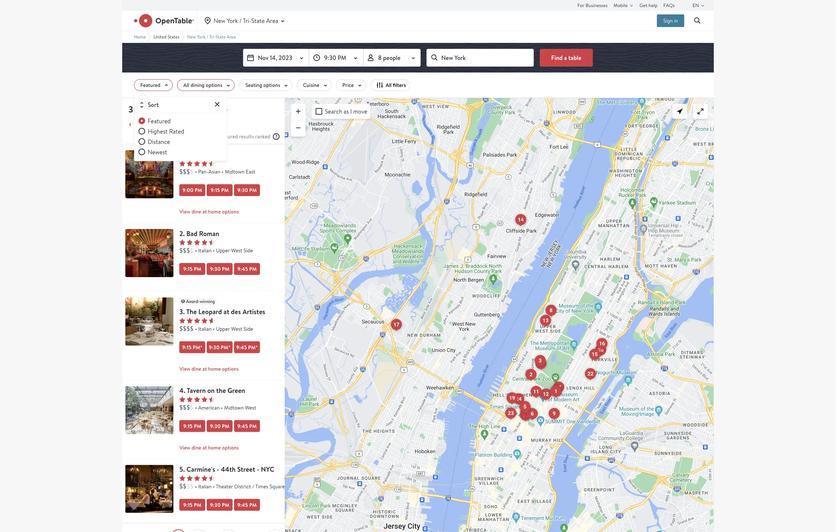 Task type: vqa. For each thing, say whether or not it's contained in the screenshot.
option
no



Task type: describe. For each thing, give the bounding box(es) containing it.
11 12
[[534, 389, 549, 397]]

2 view dine at home options button from the top
[[179, 364, 285, 374]]

3. the leopard at des artistes
[[179, 307, 265, 316]]

view dine at home options for $$$ $ • pan-asian • midtown east
[[179, 208, 239, 215]]

italian for carmine's
[[198, 483, 212, 490]]

a
[[565, 54, 567, 62]]

9:15 pm link down $$$ $ • pan-asian • midtown east
[[207, 184, 233, 196]]

1 vertical spatial new york / tri-state area
[[187, 34, 236, 40]]

tao
[[185, 150, 198, 159]]

9:15 pm for 4. tavern on the green
[[183, 423, 201, 430]]

2 home from the top
[[208, 365, 221, 372]]

new york / tri-state area inside dropdown button
[[214, 17, 278, 25]]

sign in button
[[658, 14, 685, 27]]

all for all dining options
[[184, 82, 189, 89]]

0 horizontal spatial new
[[187, 34, 196, 40]]

return to list view button
[[126, 120, 181, 129]]

2 - from the left
[[257, 465, 259, 474]]

map region
[[203, 63, 771, 532]]

options inside seating options dropdown button
[[264, 82, 280, 89]]

for businesses
[[578, 2, 608, 8]]

Highest Rated radio
[[137, 127, 184, 136]]

en button
[[693, 0, 708, 10]]

9:15 for 2. bad roman
[[183, 266, 193, 273]]

results
[[239, 133, 254, 140]]

midtown inside $$$ $ • american • midtown west
[[224, 404, 244, 411]]

roman
[[199, 229, 219, 238]]

home
[[134, 34, 146, 40]]

• down roman
[[213, 247, 215, 254]]

new york / tri-state area button
[[203, 11, 287, 31]]

nov
[[258, 54, 269, 62]]

9:15 pm link for 4. tavern on the green
[[179, 420, 205, 432]]

9:15 for 4. tavern on the green
[[183, 423, 193, 430]]

on
[[207, 386, 215, 395]]

upper inside $$$ $ • italian • upper west side
[[216, 247, 230, 254]]

get
[[640, 2, 648, 8]]

13
[[543, 318, 549, 324]]

upper inside $$$$ • italian • upper west side
[[216, 325, 230, 332]]

at for $$$ $ • american • midtown west
[[202, 444, 207, 451]]

dine for $$$ $ • pan-asian • midtown east
[[192, 208, 201, 215]]

table
[[569, 54, 582, 62]]

4.6 stars image for tavern
[[179, 396, 215, 402]]

2 vertical spatial featured
[[218, 133, 238, 140]]

9:45 right 9:30 pm *
[[236, 344, 247, 351]]

are
[[210, 133, 217, 140]]

9:15 pm down $$$ $ • pan-asian • midtown east
[[211, 187, 229, 194]]

options for 3rd 'view dine at home options' button from the bottom of the page
[[222, 365, 239, 372]]

22 button
[[585, 368, 597, 380]]

view for $$$ $ • american • midtown west
[[179, 444, 190, 451]]

8 for 8 9
[[550, 307, 553, 313]]

tri- inside dropdown button
[[243, 17, 252, 25]]

/ inside dropdown button
[[240, 17, 242, 25]]

9:00
[[182, 187, 193, 194]]

11 button
[[531, 386, 542, 397]]

1 button
[[551, 386, 562, 397]]

24
[[516, 396, 522, 402]]

2. bad roman
[[179, 229, 219, 238]]

search
[[325, 108, 343, 115]]

2 $$ from the left
[[186, 482, 194, 490]]

17 button
[[391, 319, 402, 331]]

return
[[135, 121, 153, 129]]

8 9
[[550, 307, 556, 417]]

9:30 pm link for roman
[[207, 263, 233, 275]]

restaurants
[[146, 103, 192, 115]]

united
[[154, 34, 167, 40]]

3
[[539, 358, 542, 364]]

faqs
[[664, 2, 675, 8]]

square
[[270, 483, 285, 490]]

10 button
[[521, 406, 532, 417]]

dine for $$ $$ • italian • theater district / times square
[[192, 523, 201, 530]]

9:30 pm up price
[[324, 54, 347, 62]]

9:30 down $$$$ • italian • upper west side at the left bottom of the page
[[209, 344, 220, 351]]

$ for bad
[[190, 247, 194, 254]]

2 dine from the top
[[192, 365, 201, 372]]

13 button
[[541, 315, 552, 326]]

9:30 pm link for -
[[207, 499, 233, 511]]

$$$ $ • pan-asian • midtown east
[[179, 168, 255, 176]]

group containing featured
[[137, 116, 224, 158]]

available
[[194, 103, 228, 115]]

west for 4. tavern on the green
[[245, 404, 256, 411]]

14,
[[270, 54, 277, 62]]

308
[[128, 103, 144, 115]]

9:30 down $$$ $ • american • midtown west
[[210, 423, 221, 430]]

distance
[[148, 138, 170, 145]]

15 16
[[592, 341, 606, 358]]

seating options button
[[239, 79, 293, 91]]

all filters button
[[371, 79, 410, 91]]

9:45 pm for 5. carmine's - 44th street - nyc
[[237, 501, 257, 508]]

9:30 down theater
[[210, 501, 221, 508]]

the
[[216, 386, 226, 395]]

9:45 pm *
[[236, 344, 258, 351]]

options for 'view dine at home options' button associated with $$ $$ • italian • theater district / times square
[[222, 523, 239, 530]]

• down leopard at the bottom left of page
[[213, 325, 215, 332]]

a photo of tao uptown restaurant image
[[125, 150, 173, 198]]

mobile
[[614, 2, 628, 8]]

9:30 pm for -
[[210, 501, 229, 508]]

4.7 stars image
[[179, 318, 215, 324]]

view dine at home options button for $$$ $ • pan-asian • midtown east
[[179, 207, 285, 217]]

$ for tavern
[[190, 404, 194, 411]]

9:45 for 4. tavern on the green
[[237, 423, 248, 430]]

Please input a Location, Restaurant or Cuisine field
[[427, 49, 534, 67]]

9:15 for 5. carmine's - 44th street - nyc
[[183, 501, 193, 508]]

9:15 down $$$$
[[182, 344, 191, 351]]

2
[[530, 372, 533, 378]]

highest
[[148, 127, 168, 135]]

view dine at home options for $$ $$ • italian • theater district / times square
[[179, 523, 239, 530]]

faqs button
[[664, 0, 675, 10]]

to
[[154, 121, 160, 129]]

22
[[588, 371, 594, 377]]

3.
[[179, 307, 185, 316]]

16
[[600, 341, 606, 347]]

15 button
[[590, 349, 601, 360]]

view for $$$ $ • pan-asian • midtown east
[[179, 208, 190, 215]]

options for 'view dine at home options' button corresponding to $$$ $ • pan-asian • midtown east
[[222, 208, 239, 215]]

$$$ for 4.
[[179, 404, 190, 411]]

20 button
[[596, 344, 607, 356]]

• down 2. bad roman
[[195, 247, 197, 254]]

4.5 stars image for 9:00
[[179, 161, 215, 167]]

9:15 pm for 5. carmine's - 44th street - nyc
[[183, 501, 201, 508]]

9:30 pm link for on
[[207, 420, 233, 432]]

23 24
[[508, 396, 522, 416]]

8 button
[[546, 305, 557, 316]]

4.6 stars image for carmine's
[[179, 475, 215, 481]]

14
[[518, 217, 524, 223]]

how are featured results ranked
[[198, 133, 270, 140]]

as
[[344, 108, 349, 115]]

• down 'carmine's'
[[195, 483, 197, 490]]

19
[[510, 395, 516, 401]]

1.
[[179, 150, 184, 159]]

9:15 down asian
[[211, 187, 220, 194]]

18 button
[[520, 409, 531, 421]]

0 horizontal spatial area
[[227, 34, 236, 40]]

rated
[[169, 127, 184, 135]]

filters
[[393, 82, 406, 89]]

view
[[170, 121, 181, 129]]

search icon image
[[694, 16, 703, 25]]

2.
[[179, 229, 185, 238]]

opentable logo image
[[134, 14, 194, 27]]

4
[[540, 361, 543, 367]]

Featured radio
[[137, 116, 171, 125]]

7
[[555, 388, 558, 394]]

artistes
[[242, 307, 265, 316]]

dining
[[191, 82, 205, 89]]

cuisine
[[303, 82, 320, 89]]

how
[[198, 133, 208, 140]]

9:30 pm *
[[209, 344, 230, 351]]

1 $ from the top
[[190, 168, 194, 176]]

9:30 down east
[[237, 187, 248, 194]]

home for $$$ $ • american • midtown west
[[208, 444, 221, 451]]

6 button
[[527, 408, 538, 420]]

0 horizontal spatial /
[[207, 34, 208, 40]]

ranked
[[255, 133, 270, 140]]

location detection icon image
[[676, 107, 685, 116]]

find a table button
[[540, 49, 593, 67]]

nyc
[[261, 465, 274, 474]]



Task type: locate. For each thing, give the bounding box(es) containing it.
9:45 for 5. carmine's - 44th street - nyc
[[237, 501, 248, 508]]

1 0 from the left
[[285, 98, 289, 105]]

all dining options
[[184, 82, 223, 89]]

- left 44th
[[217, 465, 219, 474]]

options inside all dining options 'dropdown button'
[[206, 82, 223, 89]]

2 9:45 pm link from the top
[[234, 420, 260, 432]]

20
[[598, 347, 604, 353]]

2 vertical spatial /
[[252, 483, 254, 490]]

1 horizontal spatial tri-
[[243, 17, 252, 25]]

4.6 stars image down tavern
[[179, 396, 215, 402]]

0 vertical spatial /
[[240, 17, 242, 25]]

united states
[[154, 34, 180, 40]]

1 view from the top
[[179, 208, 190, 215]]

0 vertical spatial italian
[[198, 247, 212, 254]]

9:00 pm
[[182, 187, 202, 194]]

9:30 pm link down $$$ $ • american • midtown west
[[207, 420, 233, 432]]

4.5 stars image
[[179, 161, 215, 167], [179, 239, 215, 245]]

2 side from the top
[[244, 325, 253, 332]]

2 horizontal spatial *
[[256, 344, 258, 351]]

9
[[553, 411, 556, 417]]

• left "american"
[[195, 404, 197, 411]]

york inside dropdown button
[[227, 17, 238, 25]]

1 vertical spatial york
[[197, 34, 206, 40]]

east
[[246, 168, 255, 175]]

2 $ from the top
[[190, 247, 194, 254]]

3 home from the top
[[208, 444, 221, 451]]

1 dine from the top
[[192, 208, 201, 215]]

0 horizontal spatial tri-
[[209, 34, 216, 40]]

11
[[534, 389, 540, 395]]

states
[[168, 34, 180, 40]]

2 vertical spatial 9:45 pm link
[[234, 499, 260, 511]]

york up the new york / tri-state area link
[[227, 17, 238, 25]]

1 italian from the top
[[198, 247, 212, 254]]

5 6
[[524, 404, 534, 417]]

1 vertical spatial side
[[244, 325, 253, 332]]

21 button
[[554, 382, 565, 393]]

all left 'dining'
[[184, 82, 189, 89]]

4.6 stars image down 'carmine's'
[[179, 475, 215, 481]]

0 vertical spatial 9:45 pm
[[237, 266, 257, 273]]

1 vertical spatial featured
[[148, 117, 171, 125]]

0 horizontal spatial state
[[216, 34, 226, 40]]

get help button
[[640, 0, 658, 10]]

italian down 'carmine's'
[[198, 483, 212, 490]]

3 dine from the top
[[192, 444, 201, 451]]

4.5 stars image for 9:15
[[179, 239, 215, 245]]

• right "american"
[[221, 404, 223, 411]]

1 4.6 stars image from the top
[[179, 396, 215, 402]]

9:30 pm for on
[[210, 423, 229, 430]]

9:45 down $$$ $ • american • midtown west
[[237, 423, 248, 430]]

9 button
[[549, 408, 560, 419]]

$$$$ • italian • upper west side
[[179, 325, 253, 333]]

1 horizontal spatial *
[[228, 344, 230, 351]]

9:15 pm *
[[182, 344, 202, 351]]

new up the new york / tri-state area link
[[214, 17, 225, 25]]

0 vertical spatial state
[[252, 17, 265, 25]]

west inside $$$$ • italian • upper west side
[[231, 325, 242, 332]]

1 vertical spatial $$$
[[179, 247, 190, 254]]

7 button
[[551, 385, 562, 397]]

west inside $$$ $ • american • midtown west
[[245, 404, 256, 411]]

return to list view
[[135, 121, 181, 129]]

1 vertical spatial $
[[190, 247, 194, 254]]

9:45 down $$$ $ • italian • upper west side
[[237, 266, 248, 273]]

1 horizontal spatial /
[[240, 17, 242, 25]]

2 vertical spatial west
[[245, 404, 256, 411]]

italian for bad
[[198, 247, 212, 254]]

23
[[508, 410, 514, 416]]

options for 'view dine at home options' button related to $$$ $ • american • midtown west
[[222, 444, 239, 451]]

winning
[[200, 298, 215, 304]]

0 horizontal spatial york
[[197, 34, 206, 40]]

3 9:45 pm link from the top
[[234, 499, 260, 511]]

cuisine button
[[297, 79, 332, 91]]

sign in
[[664, 17, 679, 24]]

state inside dropdown button
[[252, 17, 265, 25]]

side inside $$$ $ • italian • upper west side
[[244, 247, 253, 254]]

sign
[[664, 17, 673, 24]]

8 left people
[[378, 54, 382, 62]]

view for $$ $$ • italian • theater district / times square
[[179, 523, 190, 530]]

* for 9:45 pm *
[[256, 344, 258, 351]]

view dine at home options for $$$ $ • american • midtown west
[[179, 444, 239, 451]]

1 upper from the top
[[216, 247, 230, 254]]

9:45 pm link for 2. bad roman
[[234, 263, 260, 275]]

0 vertical spatial new york / tri-state area
[[214, 17, 278, 25]]

* left 9:45 pm *
[[228, 344, 230, 351]]

3 9:45 pm from the top
[[237, 501, 257, 508]]

1 horizontal spatial new
[[214, 17, 225, 25]]

2 all from the left
[[386, 82, 392, 89]]

1 vertical spatial 4.6 stars image
[[179, 475, 215, 481]]

$$$ $ • american • midtown west
[[179, 404, 256, 411]]

5.
[[179, 465, 185, 474]]

4 view dine at home options from the top
[[179, 523, 239, 530]]

new york / tri-state area
[[214, 17, 278, 25], [187, 34, 236, 40]]

a photo of tavern on the green restaurant image
[[125, 386, 173, 434]]

$$$$
[[179, 325, 194, 333]]

8 for 8 people
[[378, 54, 382, 62]]

1 view dine at home options from the top
[[179, 208, 239, 215]]

0 vertical spatial area
[[266, 17, 278, 25]]

$$$ down 1.
[[179, 168, 190, 176]]

3 4
[[539, 358, 543, 367]]

district
[[234, 483, 251, 490]]

asian
[[208, 168, 220, 175]]

9:45 pm
[[237, 266, 257, 273], [237, 423, 257, 430], [237, 501, 257, 508]]

1 vertical spatial 4.5 stars image
[[179, 239, 215, 245]]

1 - from the left
[[217, 465, 219, 474]]

move
[[354, 108, 368, 115]]

price
[[343, 82, 354, 89]]

9:30 pm down east
[[237, 187, 257, 194]]

9:15 pm down "american"
[[183, 423, 201, 430]]

9:15 down $$$ $ • american • midtown west
[[183, 423, 193, 430]]

a photo of bad roman restaurant image
[[125, 229, 173, 277]]

9:15 up award-
[[183, 266, 193, 273]]

times
[[255, 483, 268, 490]]

8 up 13 button
[[550, 307, 553, 313]]

9:30 pm down $$$ $ • american • midtown west
[[210, 423, 229, 430]]

1 vertical spatial area
[[227, 34, 236, 40]]

9:45 pm link down district
[[234, 499, 260, 511]]

4.5 stars image down 1. tao uptown
[[179, 161, 215, 167]]

1 all from the left
[[184, 82, 189, 89]]

5 button
[[520, 401, 531, 413]]

0 vertical spatial 8
[[378, 54, 382, 62]]

$ down 'bad'
[[190, 247, 194, 254]]

west
[[231, 247, 242, 254], [231, 325, 242, 332], [245, 404, 256, 411]]

4 home from the top
[[208, 523, 221, 530]]

all
[[184, 82, 189, 89], [386, 82, 392, 89]]

2 vertical spatial 9:45 pm
[[237, 501, 257, 508]]

italian down roman
[[198, 247, 212, 254]]

10
[[523, 408, 529, 414]]

9:45 pm link down $$$ $ • american • midtown west
[[234, 420, 260, 432]]

2 button
[[526, 369, 537, 381]]

0 vertical spatial 9:45 pm link
[[234, 263, 260, 275]]

2 vertical spatial italian
[[198, 483, 212, 490]]

1 * from the left
[[200, 344, 202, 351]]

1 $$$ from the top
[[179, 168, 190, 176]]

midtown inside $$$ $ • pan-asian • midtown east
[[225, 168, 245, 175]]

group
[[137, 116, 224, 158]]

all for all filters
[[386, 82, 392, 89]]

help
[[649, 2, 658, 8]]

0 horizontal spatial 8
[[378, 54, 382, 62]]

dine for $$$ $ • american • midtown west
[[192, 444, 201, 451]]

2 horizontal spatial /
[[252, 483, 254, 490]]

york right states
[[197, 34, 206, 40]]

15
[[592, 351, 598, 358]]

2 italian from the top
[[198, 325, 212, 332]]

italian inside $$$ $ • italian • upper west side
[[198, 247, 212, 254]]

- left nyc
[[257, 465, 259, 474]]

west inside $$$ $ • italian • upper west side
[[231, 247, 242, 254]]

1 horizontal spatial 8
[[550, 307, 553, 313]]

carmine's
[[186, 465, 215, 474]]

0 vertical spatial west
[[231, 247, 242, 254]]

sort
[[148, 101, 159, 109]]

0
[[285, 98, 289, 105], [289, 98, 293, 105]]

1 side from the top
[[244, 247, 253, 254]]

9:30 pm down theater
[[210, 501, 229, 508]]

2 vertical spatial $$$
[[179, 404, 190, 411]]

2 upper from the top
[[216, 325, 230, 332]]

9:45 pm down district
[[237, 501, 257, 508]]

1 home from the top
[[208, 208, 221, 215]]

1 horizontal spatial york
[[227, 17, 238, 25]]

1 horizontal spatial state
[[252, 17, 265, 25]]

4 dine from the top
[[192, 523, 201, 530]]

2 * from the left
[[228, 344, 230, 351]]

9:30 pm link down east
[[234, 184, 260, 196]]

view dine at home options button for $$ $$ • italian • theater district / times square
[[179, 521, 285, 532]]

3 italian from the top
[[198, 483, 212, 490]]

1 vertical spatial /
[[207, 34, 208, 40]]

• down '4.7 stars' image
[[195, 325, 197, 332]]

9:30 pm link down $$$ $ • italian • upper west side
[[207, 263, 233, 275]]

9:45 down district
[[237, 501, 248, 508]]

all filters
[[386, 82, 406, 89]]

1 vertical spatial italian
[[198, 325, 212, 332]]

0 vertical spatial new
[[214, 17, 225, 25]]

1 vertical spatial 9:45 pm
[[237, 423, 257, 430]]

9:30
[[324, 54, 337, 62], [237, 187, 248, 194], [210, 266, 221, 273], [209, 344, 220, 351], [210, 423, 221, 430], [210, 501, 221, 508]]

9:45 pm down $$$ $ • american • midtown west
[[237, 423, 257, 430]]

upper down 3. the leopard at des artistes
[[216, 325, 230, 332]]

2 0 from the left
[[289, 98, 293, 105]]

0 vertical spatial 4.5 stars image
[[179, 161, 215, 167]]

2 vertical spatial $
[[190, 404, 194, 411]]

9:15 pm link for 2. bad roman
[[179, 263, 205, 275]]

i
[[351, 108, 352, 115]]

en
[[693, 2, 700, 8]]

des
[[231, 307, 241, 316]]

1 vertical spatial tri-
[[209, 34, 216, 40]]

midtown down green
[[224, 404, 244, 411]]

find a table
[[552, 54, 582, 62]]

$$ $$ • italian • theater district / times square
[[179, 482, 285, 490]]

44th
[[221, 465, 236, 474]]

9:15 pm link down 'carmine's'
[[179, 499, 205, 511]]

4 view dine at home options button from the top
[[179, 521, 285, 532]]

1 horizontal spatial area
[[266, 17, 278, 25]]

italian down '4.7 stars' image
[[198, 325, 212, 332]]

* left 9:30 pm *
[[200, 344, 202, 351]]

• left theater
[[213, 483, 215, 490]]

3 * from the left
[[256, 344, 258, 351]]

1 horizontal spatial -
[[257, 465, 259, 474]]

9:45 pm link
[[234, 263, 260, 275], [234, 420, 260, 432], [234, 499, 260, 511]]

0 vertical spatial upper
[[216, 247, 230, 254]]

3 $$$ from the top
[[179, 404, 190, 411]]

2 view from the top
[[179, 365, 190, 372]]

16 button
[[597, 338, 608, 350]]

0 vertical spatial midtown
[[225, 168, 245, 175]]

featured inside radio
[[148, 117, 171, 125]]

upper down roman
[[216, 247, 230, 254]]

seating
[[246, 82, 262, 89]]

9:45 pm link for 5. carmine's - 44th street - nyc
[[234, 499, 260, 511]]

italian inside $$ $$ • italian • theater district / times square
[[198, 483, 212, 490]]

2 4.6 stars image from the top
[[179, 475, 215, 481]]

9:45 for 2. bad roman
[[237, 266, 248, 273]]

all left filters at top left
[[386, 82, 392, 89]]

a photo of carmine's - 44th street - nyc restaurant image
[[125, 465, 173, 513]]

$$ down 5.
[[179, 482, 186, 490]]

0 horizontal spatial *
[[200, 344, 202, 351]]

3 $ from the top
[[190, 404, 194, 411]]

list
[[161, 121, 168, 129]]

1 vertical spatial 8
[[550, 307, 553, 313]]

* down artistes
[[256, 344, 258, 351]]

highest rated
[[148, 127, 184, 135]]

all inside button
[[386, 82, 392, 89]]

side inside $$$$ • italian • upper west side
[[244, 325, 253, 332]]

* for 9:30 pm *
[[228, 344, 230, 351]]

west for 2. bad roman
[[231, 247, 242, 254]]

2 4.5 stars image from the top
[[179, 239, 215, 245]]

$$$ for 2.
[[179, 247, 190, 254]]

9:15 pm link down $$$ $ • italian • upper west side
[[179, 263, 205, 275]]

at for $$ $$ • italian • theater district / times square
[[202, 523, 207, 530]]

9:30 down $$$ $ • italian • upper west side
[[210, 266, 221, 273]]

home for $$ $$ • italian • theater district / times square
[[208, 523, 221, 530]]

9:30 pm link
[[234, 184, 260, 196], [207, 263, 233, 275], [207, 420, 233, 432], [207, 499, 233, 511]]

0 vertical spatial york
[[227, 17, 238, 25]]

1 9:45 pm from the top
[[237, 266, 257, 273]]

9:30 up cuisine dropdown button at top
[[324, 54, 337, 62]]

9:15 pm link down "american"
[[179, 420, 205, 432]]

8 inside 8 9
[[550, 307, 553, 313]]

/
[[240, 17, 242, 25], [207, 34, 208, 40], [252, 483, 254, 490]]

0 vertical spatial tri-
[[243, 17, 252, 25]]

1 vertical spatial midtown
[[224, 404, 244, 411]]

1 4.5 stars image from the top
[[179, 161, 215, 167]]

9:45 pm for 2. bad roman
[[237, 266, 257, 273]]

0 vertical spatial 4.6 stars image
[[179, 396, 215, 402]]

bad
[[186, 229, 197, 238]]

4.6 stars image
[[179, 396, 215, 402], [179, 475, 215, 481]]

1 vertical spatial upper
[[216, 325, 230, 332]]

0 0
[[285, 98, 293, 105]]

8 people
[[378, 54, 401, 62]]

american
[[198, 404, 220, 411]]

view dine at home options button for $$$ $ • american • midtown west
[[179, 442, 285, 453]]

$ left "american"
[[190, 404, 194, 411]]

$$$ $ • italian • upper west side
[[179, 247, 253, 254]]

get help
[[640, 2, 658, 8]]

21
[[556, 384, 562, 390]]

• left pan-
[[195, 168, 197, 175]]

new inside dropdown button
[[214, 17, 225, 25]]

pan-
[[198, 168, 208, 175]]

3 view from the top
[[179, 444, 190, 451]]

state
[[252, 17, 265, 25], [216, 34, 226, 40]]

9:45 pm down $$$ $ • italian • upper west side
[[237, 266, 257, 273]]

0 vertical spatial side
[[244, 247, 253, 254]]

9:45 pm link for 4. tavern on the green
[[234, 420, 260, 432]]

green
[[228, 386, 245, 395]]

* for 9:15 pm *
[[200, 344, 202, 351]]

9:15 pm down 'carmine's'
[[183, 501, 201, 508]]

9:30 pm link down theater
[[207, 499, 233, 511]]

/ inside $$ $$ • italian • theater district / times square
[[252, 483, 254, 490]]

9:15 pm down $$$ $ • italian • upper west side
[[183, 266, 201, 273]]

9:15 pm for 2. bad roman
[[183, 266, 201, 273]]

1 9:45 pm link from the top
[[234, 263, 260, 275]]

1 vertical spatial new
[[187, 34, 196, 40]]

for
[[578, 2, 585, 8]]

• right asian
[[222, 168, 224, 175]]

None field
[[427, 49, 534, 67]]

$$$ down 4.
[[179, 404, 190, 411]]

Distance radio
[[137, 137, 170, 146]]

9:45 pm for 4. tavern on the green
[[237, 423, 257, 430]]

1 vertical spatial 9:45 pm link
[[234, 420, 260, 432]]

area inside dropdown button
[[266, 17, 278, 25]]

0 vertical spatial $
[[190, 168, 194, 176]]

24 button
[[514, 394, 525, 405]]

9:15 down 5.
[[183, 501, 193, 508]]

1 vertical spatial west
[[231, 325, 242, 332]]

home for $$$ $ • pan-asian • midtown east
[[208, 208, 221, 215]]

4.5 stars image down 2. bad roman
[[179, 239, 215, 245]]

0 vertical spatial $$$
[[179, 168, 190, 176]]

$$$ down 2.
[[179, 247, 190, 254]]

1
[[555, 389, 558, 395]]

featured inside dropdown button
[[140, 82, 161, 89]]

9:15 pm link for 5. carmine's - 44th street - nyc
[[179, 499, 205, 511]]

0 vertical spatial featured
[[140, 82, 161, 89]]

9:45 pm link down $$$ $ • italian • upper west side
[[234, 263, 260, 275]]

italian inside $$$$ • italian • upper west side
[[198, 325, 212, 332]]

4 button
[[536, 358, 547, 370]]

new right states
[[187, 34, 196, 40]]

9:30 pm down $$$ $ • italian • upper west side
[[210, 266, 229, 273]]

at for $$$ $ • pan-asian • midtown east
[[202, 208, 207, 215]]

0 horizontal spatial all
[[184, 82, 189, 89]]

9:30 pm
[[324, 54, 347, 62], [237, 187, 257, 194], [210, 266, 229, 273], [210, 423, 229, 430], [210, 501, 229, 508]]

4 view from the top
[[179, 523, 190, 530]]

1 view dine at home options button from the top
[[179, 207, 285, 217]]

view
[[179, 208, 190, 215], [179, 365, 190, 372], [179, 444, 190, 451], [179, 523, 190, 530]]

3 view dine at home options button from the top
[[179, 442, 285, 453]]

1 vertical spatial state
[[216, 34, 226, 40]]

midtown left east
[[225, 168, 245, 175]]

at
[[202, 208, 207, 215], [224, 307, 229, 316], [202, 365, 207, 372], [202, 444, 207, 451], [202, 523, 207, 530]]

$$ down 'carmine's'
[[186, 482, 194, 490]]

5. carmine's - 44th street - nyc
[[179, 465, 274, 474]]

Newest radio
[[137, 147, 167, 156]]

1 horizontal spatial all
[[386, 82, 392, 89]]

2 9:45 pm from the top
[[237, 423, 257, 430]]

$ left pan-
[[190, 168, 194, 176]]

2 $$$ from the top
[[179, 247, 190, 254]]

3 view dine at home options from the top
[[179, 444, 239, 451]]

0 horizontal spatial -
[[217, 465, 219, 474]]

1 $$ from the left
[[179, 482, 186, 490]]

a photo of the leopard at des artistes restaurant image
[[125, 298, 173, 346]]

3 button
[[535, 355, 546, 367]]

2 view dine at home options from the top
[[179, 365, 239, 372]]

9:30 pm for roman
[[210, 266, 229, 273]]

all inside 'dropdown button'
[[184, 82, 189, 89]]



